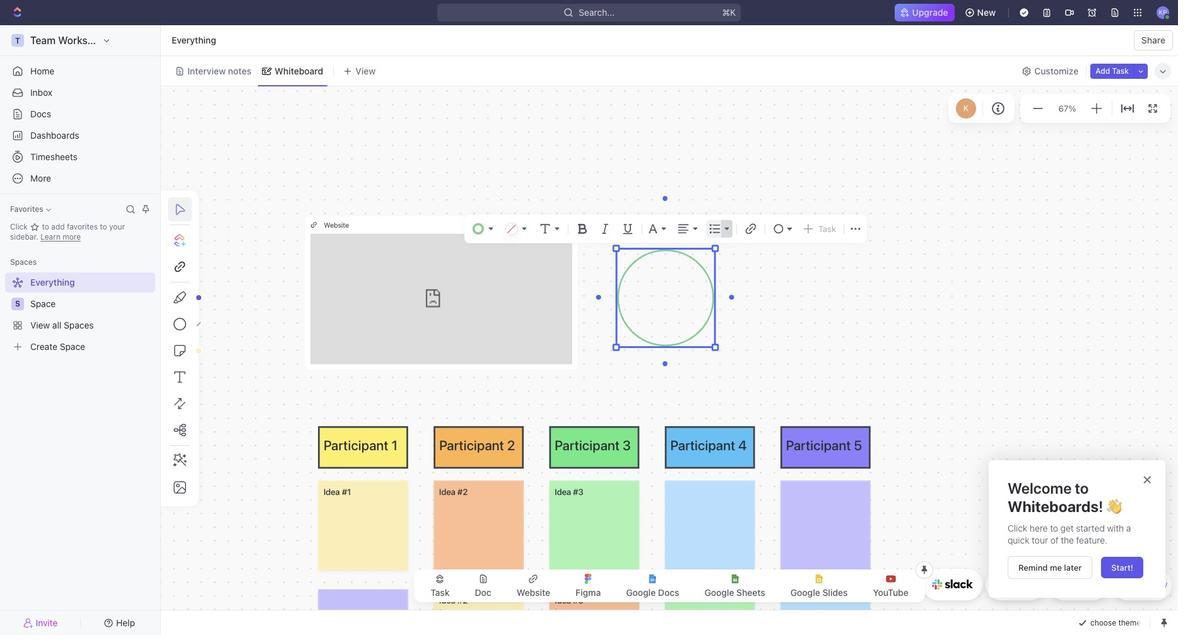 Task type: locate. For each thing, give the bounding box(es) containing it.
to inside welcome to whiteboards ! 👋
[[1075, 480, 1089, 497]]

spaces inside tree
[[64, 320, 94, 331]]

1 horizontal spatial google
[[705, 588, 734, 598]]

website inside 'button'
[[517, 588, 550, 598]]

everything up 'all'
[[30, 277, 75, 288]]

customize button
[[1018, 62, 1083, 80]]

2 google from the left
[[705, 588, 734, 598]]

1 vertical spatial task
[[819, 224, 836, 234]]

click up quick
[[1008, 523, 1028, 534]]

to left your
[[100, 222, 107, 232]]

tree
[[5, 273, 155, 357]]

google right figma
[[626, 588, 656, 598]]

0 vertical spatial task button
[[800, 220, 839, 238]]

welcome
[[1008, 480, 1072, 497]]

3 google from the left
[[791, 588, 820, 598]]

google slides
[[791, 588, 848, 598]]

to add favorites to your sidebar.
[[10, 222, 125, 242]]

to
[[42, 222, 49, 232], [100, 222, 107, 232], [1075, 480, 1089, 497], [1050, 523, 1058, 534]]

click
[[10, 222, 30, 232], [1008, 523, 1028, 534]]

1 horizontal spatial space
[[60, 341, 85, 352]]

0 horizontal spatial task
[[431, 588, 450, 598]]

1 horizontal spatial website
[[517, 588, 550, 598]]

home
[[30, 66, 54, 76]]

1 google from the left
[[626, 588, 656, 598]]

everything inside tree
[[30, 277, 75, 288]]

customize
[[1035, 65, 1079, 76]]

0 horizontal spatial everything
[[30, 277, 75, 288]]

0 vertical spatial everything link
[[169, 33, 219, 48]]

figma button
[[566, 574, 611, 599]]

1 vertical spatial spaces
[[64, 320, 94, 331]]

2 horizontal spatial google
[[791, 588, 820, 598]]

click up sidebar.
[[10, 222, 30, 232]]

0 vertical spatial click
[[10, 222, 30, 232]]

whiteboards
[[1008, 498, 1099, 516]]

new button
[[960, 3, 1004, 23]]

⌘k
[[722, 7, 736, 18]]

0 vertical spatial space
[[30, 299, 56, 309]]

click inside sidebar navigation
[[10, 222, 30, 232]]

space link
[[30, 294, 153, 314]]

click here to get started with a quick tour of the feature.
[[1008, 523, 1134, 546]]

google for google sheets
[[705, 588, 734, 598]]

k
[[964, 103, 969, 113]]

sheets
[[737, 588, 765, 598]]

0 horizontal spatial view
[[30, 320, 50, 331]]

favorites
[[10, 204, 43, 214]]

tree containing everything
[[5, 273, 155, 357]]

1 vertical spatial click
[[1008, 523, 1028, 534]]

csv
[[1154, 582, 1168, 590]]

click inside click here to get started with a quick tour of the feature.
[[1008, 523, 1028, 534]]

space
[[30, 299, 56, 309], [60, 341, 85, 352]]

view inside tree
[[30, 320, 50, 331]]

share button
[[1134, 30, 1173, 50]]

1 horizontal spatial everything
[[172, 35, 216, 45]]

interview notes
[[187, 65, 251, 76]]

tree inside sidebar navigation
[[5, 273, 155, 357]]

0 horizontal spatial everything link
[[5, 273, 153, 293]]

tour
[[1032, 535, 1048, 546]]

to up the whiteboards
[[1075, 480, 1089, 497]]

create space
[[30, 341, 85, 352]]

spaces up create space "link"
[[64, 320, 94, 331]]

1 vertical spatial website
[[517, 588, 550, 598]]

0 horizontal spatial space
[[30, 299, 56, 309]]

to inside click here to get started with a quick tour of the feature.
[[1050, 523, 1058, 534]]

google left slides
[[791, 588, 820, 598]]

add
[[51, 222, 65, 232]]

dialog
[[989, 461, 1166, 598]]

0 horizontal spatial docs
[[30, 109, 51, 119]]

doc
[[475, 588, 492, 598]]

favorites
[[67, 222, 98, 232]]

more button
[[5, 169, 155, 189]]

excel
[[1127, 582, 1145, 590]]

0 vertical spatial docs
[[30, 109, 51, 119]]

click for click
[[10, 222, 30, 232]]

0 horizontal spatial website
[[324, 221, 349, 229]]

google left 'sheets'
[[705, 588, 734, 598]]

0 vertical spatial everything
[[172, 35, 216, 45]]

0 horizontal spatial click
[[10, 222, 30, 232]]

0 vertical spatial spaces
[[10, 258, 37, 267]]

the
[[1061, 535, 1074, 546]]

learn
[[41, 232, 61, 242]]

1 vertical spatial docs
[[658, 588, 679, 598]]

excel & csv link
[[1112, 569, 1172, 601]]

0 vertical spatial view
[[356, 65, 376, 76]]

kp button
[[1153, 3, 1173, 23]]

google inside button
[[791, 588, 820, 598]]

share
[[1142, 35, 1166, 45]]

dashboards link
[[5, 126, 155, 146]]

start!
[[1112, 563, 1134, 573]]

workspace
[[58, 35, 110, 46]]

0 vertical spatial task
[[1112, 66, 1129, 75]]

docs inside google docs button
[[658, 588, 679, 598]]

1 horizontal spatial docs
[[658, 588, 679, 598]]

here
[[1030, 523, 1048, 534]]

dropdown menu image
[[723, 220, 731, 238]]

dashboards
[[30, 130, 79, 141]]

1 horizontal spatial everything link
[[169, 33, 219, 48]]

spaces down sidebar.
[[10, 258, 37, 267]]

me
[[1050, 563, 1062, 573]]

youtube button
[[863, 574, 919, 599]]

space right space, , element
[[30, 299, 56, 309]]

everything
[[172, 35, 216, 45], [30, 277, 75, 288]]

whiteboard
[[275, 65, 323, 76]]

t
[[15, 36, 20, 45]]

quick
[[1008, 535, 1030, 546]]

learn more
[[41, 232, 81, 242]]

view all spaces link
[[5, 316, 153, 336]]

remind
[[1019, 563, 1048, 573]]

everything up interview
[[172, 35, 216, 45]]

interview
[[187, 65, 226, 76]]

1 horizontal spatial view
[[356, 65, 376, 76]]

1 vertical spatial everything
[[30, 277, 75, 288]]

1 horizontal spatial spaces
[[64, 320, 94, 331]]

view
[[356, 65, 376, 76], [30, 320, 50, 331]]

0 horizontal spatial google
[[626, 588, 656, 598]]

to up 'of' at the bottom of the page
[[1050, 523, 1058, 534]]

google sheets button
[[695, 574, 776, 599]]

website
[[324, 221, 349, 229], [517, 588, 550, 598]]

a
[[1127, 523, 1131, 534]]

view inside button
[[356, 65, 376, 76]]

new
[[977, 7, 996, 18]]

your
[[109, 222, 125, 232]]

notes
[[228, 65, 251, 76]]

google
[[626, 588, 656, 598], [705, 588, 734, 598], [791, 588, 820, 598]]

1 vertical spatial space
[[60, 341, 85, 352]]

figma
[[576, 588, 601, 598]]

everything link up the 'space' link
[[5, 273, 153, 293]]

1 horizontal spatial click
[[1008, 523, 1028, 534]]

space down view all spaces link
[[60, 341, 85, 352]]

0 horizontal spatial task button
[[420, 574, 460, 599]]

1 vertical spatial view
[[30, 320, 50, 331]]

doc button
[[465, 574, 502, 599]]

everything link up interview
[[169, 33, 219, 48]]



Task type: vqa. For each thing, say whether or not it's contained in the screenshot.
the Excel on the right bottom
yes



Task type: describe. For each thing, give the bounding box(es) containing it.
sidebar navigation
[[0, 25, 163, 636]]

0 vertical spatial website
[[324, 221, 349, 229]]

&
[[1147, 582, 1152, 590]]

1 horizontal spatial task button
[[800, 220, 839, 238]]

more
[[30, 173, 51, 184]]

67% button
[[1056, 101, 1079, 116]]

get
[[1061, 523, 1074, 534]]

2 horizontal spatial task
[[1112, 66, 1129, 75]]

space inside the 'space' link
[[30, 299, 56, 309]]

help
[[116, 618, 135, 628]]

excel & csv
[[1127, 582, 1168, 590]]

67%
[[1059, 103, 1076, 113]]

remind me later button
[[1008, 557, 1093, 579]]

invite
[[36, 618, 58, 628]]

space, , element
[[11, 298, 24, 311]]

google sheets
[[705, 588, 765, 598]]

search...
[[579, 7, 615, 18]]

all
[[52, 320, 61, 331]]

help button
[[84, 614, 155, 632]]

!
[[1099, 498, 1104, 516]]

view for view all spaces
[[30, 320, 50, 331]]

help button
[[84, 614, 155, 632]]

more
[[63, 232, 81, 242]]

dialog containing ×
[[989, 461, 1166, 598]]

feature.
[[1077, 535, 1108, 546]]

👋
[[1107, 498, 1122, 516]]

team workspace, , element
[[11, 34, 24, 47]]

view for view
[[356, 65, 376, 76]]

space inside create space "link"
[[60, 341, 85, 352]]

team workspace
[[30, 35, 110, 46]]

docs inside docs link
[[30, 109, 51, 119]]

youtube
[[873, 588, 909, 598]]

favorites button
[[5, 202, 56, 217]]

slides
[[823, 588, 848, 598]]

timesheets
[[30, 151, 77, 162]]

create space link
[[5, 337, 153, 357]]

1 horizontal spatial task
[[819, 224, 836, 234]]

with
[[1107, 523, 1124, 534]]

home link
[[5, 61, 155, 81]]

0 horizontal spatial spaces
[[10, 258, 37, 267]]

upgrade link
[[895, 4, 955, 21]]

everything for rightmost everything link
[[172, 35, 216, 45]]

everything for bottom everything link
[[30, 277, 75, 288]]

google for google slides
[[791, 588, 820, 598]]

docs link
[[5, 104, 155, 124]]

interview notes link
[[185, 62, 251, 80]]

view button
[[339, 62, 380, 80]]

later
[[1064, 563, 1082, 573]]

start! button
[[1102, 557, 1144, 579]]

upgrade
[[912, 7, 948, 18]]

invite button
[[5, 614, 76, 632]]

create
[[30, 341, 57, 352]]

google docs
[[626, 588, 679, 598]]

2 vertical spatial task
[[431, 588, 450, 598]]

add task button
[[1091, 63, 1134, 79]]

welcome to whiteboards ! 👋
[[1008, 480, 1122, 516]]

1 vertical spatial everything link
[[5, 273, 153, 293]]

sidebar.
[[10, 232, 38, 242]]

website button
[[507, 574, 561, 599]]

s
[[15, 299, 20, 309]]

timesheets link
[[5, 147, 155, 167]]

of
[[1051, 535, 1059, 546]]

google docs button
[[616, 574, 690, 599]]

google for google docs
[[626, 588, 656, 598]]

add task
[[1096, 66, 1129, 75]]

to up the learn
[[42, 222, 49, 232]]

inbox
[[30, 87, 52, 98]]

google slides button
[[781, 574, 858, 599]]

1 vertical spatial task button
[[420, 574, 460, 599]]

×
[[1143, 470, 1152, 488]]

learn more link
[[41, 232, 81, 242]]

kp
[[1159, 8, 1167, 16]]

whiteboard link
[[272, 62, 323, 80]]

started
[[1076, 523, 1105, 534]]

add
[[1096, 66, 1110, 75]]

view button
[[339, 56, 445, 86]]

inbox link
[[5, 83, 155, 103]]

invite user image
[[23, 618, 33, 629]]

click for click here to get started with a quick tour of the feature.
[[1008, 523, 1028, 534]]

× button
[[1143, 470, 1152, 488]]



